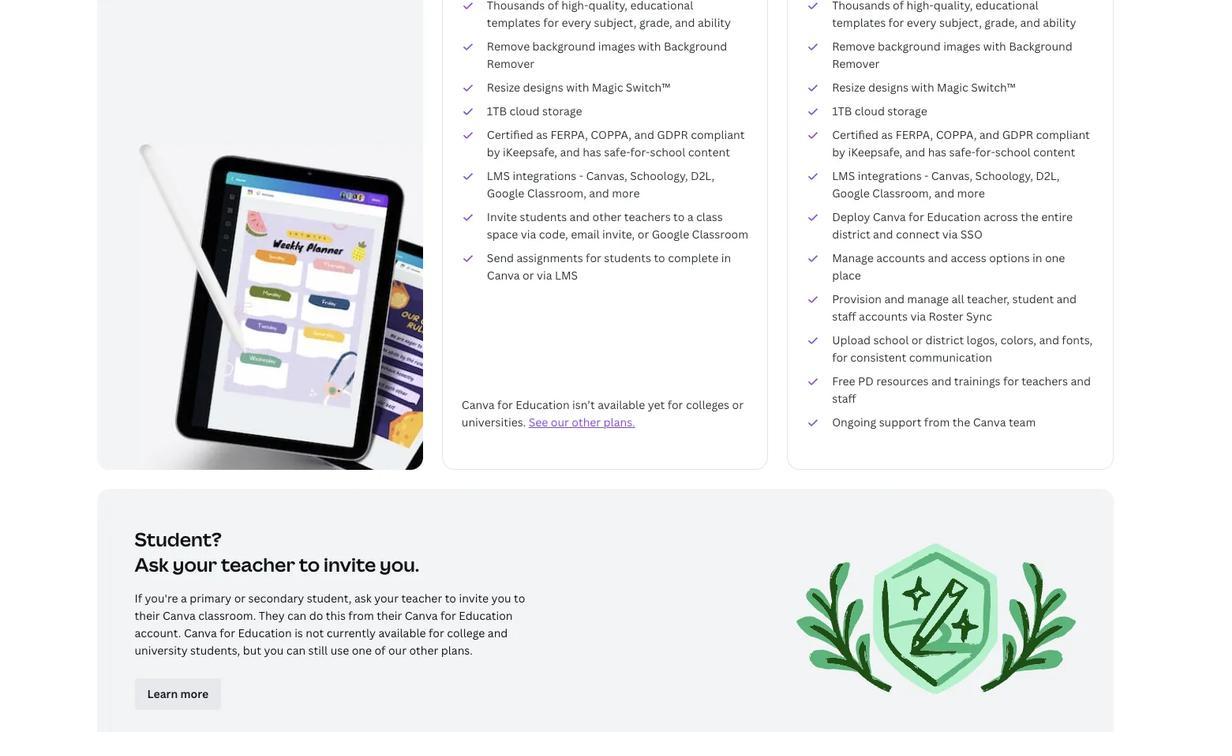 Task type: locate. For each thing, give the bounding box(es) containing it.
0 horizontal spatial 1tb cloud storage
[[487, 103, 582, 118]]

your right ask
[[375, 591, 399, 606]]

invite students and other teachers to a class space via code, email invite, or google classroom
[[487, 209, 749, 242]]

the
[[1022, 209, 1039, 224], [953, 415, 971, 430]]

0 horizontal spatial storage
[[543, 103, 582, 118]]

invite inside if you're a primary or secondary student, ask your teacher to invite you to their canva classroom. they can do this from their canva for education account. canva for education is not currently available for college and university students, but you can still use one of our other plans.
[[459, 591, 489, 606]]

1 compliant from the left
[[691, 127, 745, 142]]

thousands for deploy
[[833, 0, 891, 13]]

has
[[583, 145, 602, 160], [929, 145, 947, 160]]

2 coppa, from the left
[[937, 127, 977, 142]]

1 as from the left
[[536, 127, 548, 142]]

magic for other
[[592, 80, 624, 95]]

0 horizontal spatial educational
[[631, 0, 694, 13]]

to inside invite students and other teachers to a class space via code, email invite, or google classroom
[[674, 209, 685, 224]]

classroom, up the connect at the top right of page
[[873, 186, 932, 201]]

remove background images with background remover
[[487, 39, 728, 71], [833, 39, 1073, 71]]

classroom,
[[527, 186, 587, 201], [873, 186, 932, 201]]

0 horizontal spatial templates
[[487, 15, 541, 30]]

the inside deploy canva for education across the entire district and connect via sso
[[1022, 209, 1039, 224]]

1 horizontal spatial background
[[878, 39, 941, 54]]

0 vertical spatial invite
[[324, 551, 376, 577]]

via inside provision and manage all teacher, student and staff accounts via roster sync
[[911, 309, 927, 324]]

grade, for across
[[985, 15, 1018, 30]]

1 high- from the left
[[562, 0, 589, 13]]

1 resize from the left
[[487, 80, 521, 95]]

1 quality, from the left
[[589, 0, 628, 13]]

0 horizontal spatial designs
[[523, 80, 564, 95]]

school inside "upload school or district logos, colors, and fonts, for consistent communication"
[[874, 333, 909, 348]]

2 subject, from the left
[[940, 15, 983, 30]]

canvas, for education
[[932, 168, 973, 183]]

1 horizontal spatial schoology,
[[976, 168, 1034, 183]]

or inside if you're a primary or secondary student, ask your teacher to invite you to their canva classroom. they can do this from their canva for education account. canva for education is not currently available for college and university students, but you can still use one of our other plans.
[[234, 591, 246, 606]]

quality, for other
[[589, 0, 628, 13]]

designs for students
[[523, 80, 564, 95]]

to inside student? ask your teacher to invite you.
[[299, 551, 320, 577]]

still
[[308, 643, 328, 658]]

1 vertical spatial staff
[[833, 391, 857, 406]]

upload
[[833, 333, 871, 348]]

a stylised picture of a school crest with a pencil surrounded by laurel leaves image
[[797, 542, 1076, 695]]

as
[[536, 127, 548, 142], [882, 127, 894, 142]]

1 canvas, from the left
[[586, 168, 628, 183]]

1 horizontal spatial plans.
[[604, 415, 636, 430]]

google for invite
[[487, 186, 525, 201]]

background for a
[[664, 39, 728, 54]]

google up deploy
[[833, 186, 870, 201]]

0 horizontal spatial integrations
[[513, 168, 577, 183]]

2 in from the left
[[1033, 250, 1043, 265]]

1 thousands of high-quality, educational templates for every subject, grade, and ability from the left
[[487, 0, 731, 30]]

accounts down "provision"
[[859, 309, 908, 324]]

2 as from the left
[[882, 127, 894, 142]]

1 horizontal spatial certified as ferpa, coppa, and gdpr compliant by ikeepsafe, and has safe-for-school content
[[833, 127, 1091, 160]]

deploy
[[833, 209, 871, 224]]

remove
[[487, 39, 530, 54], [833, 39, 876, 54]]

0 horizontal spatial resize designs with magic switch™
[[487, 80, 671, 95]]

see our other plans. link
[[529, 415, 636, 430]]

manage accounts and access options in one place
[[833, 250, 1066, 283]]

our right see
[[551, 415, 569, 430]]

0 horizontal spatial of
[[375, 643, 386, 658]]

- up email
[[580, 168, 584, 183]]

2 horizontal spatial google
[[833, 186, 870, 201]]

for- up invite students and other teachers to a class space via code, email invite, or google classroom
[[631, 145, 650, 160]]

0 horizontal spatial invite
[[324, 551, 376, 577]]

currently
[[327, 626, 376, 641]]

via inside invite students and other teachers to a class space via code, email invite, or google classroom
[[521, 227, 537, 242]]

1 by from the left
[[487, 145, 501, 160]]

with
[[638, 39, 662, 54], [984, 39, 1007, 54], [566, 80, 590, 95], [912, 80, 935, 95]]

2 remove background images with background remover from the left
[[833, 39, 1073, 71]]

background for students
[[533, 39, 596, 54]]

education inside canva for education isn't available yet for colleges or universities.
[[516, 397, 570, 412]]

for- up across
[[976, 145, 996, 160]]

templates for invite
[[487, 15, 541, 30]]

our
[[551, 415, 569, 430], [389, 643, 407, 658]]

more up invite students and other teachers to a class space via code, email invite, or google classroom
[[612, 186, 640, 201]]

sync
[[967, 309, 993, 324]]

canva up "universities."
[[462, 397, 495, 412]]

1 has from the left
[[583, 145, 602, 160]]

can down is
[[287, 643, 306, 658]]

1 content from the left
[[689, 145, 731, 160]]

switch™ for teachers
[[626, 80, 671, 95]]

certified
[[487, 127, 534, 142], [833, 127, 879, 142]]

resize designs with magic switch™ for for
[[833, 80, 1016, 95]]

0 horizontal spatial images
[[599, 39, 636, 54]]

2 ikeepsafe, from the left
[[849, 145, 903, 160]]

more up deploy canva for education across the entire district and connect via sso
[[958, 186, 986, 201]]

1 horizontal spatial integrations
[[858, 168, 922, 183]]

1 for- from the left
[[631, 145, 650, 160]]

our right 'use'
[[389, 643, 407, 658]]

0 horizontal spatial google
[[487, 186, 525, 201]]

switch™ for across
[[972, 80, 1016, 95]]

2 gdpr from the left
[[1003, 127, 1034, 142]]

via for provision and manage all teacher, student and staff accounts via roster sync
[[911, 309, 927, 324]]

or down assignments
[[523, 268, 534, 283]]

their down you.
[[377, 608, 402, 623]]

or right invite, at the top
[[638, 227, 649, 242]]

1 horizontal spatial invite
[[459, 591, 489, 606]]

2 1tb cloud storage from the left
[[833, 103, 928, 118]]

teacher
[[221, 551, 295, 577], [402, 591, 443, 606]]

2 resize from the left
[[833, 80, 866, 95]]

0 horizontal spatial available
[[379, 626, 426, 641]]

and inside deploy canva for education across the entire district and connect via sso
[[874, 227, 894, 242]]

remove for invite
[[487, 39, 530, 54]]

ikeepsafe,
[[503, 145, 558, 160], [849, 145, 903, 160]]

lms
[[487, 168, 510, 183], [833, 168, 856, 183], [555, 268, 578, 283]]

from
[[925, 415, 951, 430], [349, 608, 374, 623]]

sso
[[961, 227, 983, 242]]

2 for- from the left
[[976, 145, 996, 160]]

via down assignments
[[537, 268, 553, 283]]

1 horizontal spatial as
[[882, 127, 894, 142]]

canvas,
[[586, 168, 628, 183], [932, 168, 973, 183]]

high-
[[562, 0, 589, 13], [907, 0, 934, 13]]

0 horizontal spatial teachers
[[625, 209, 671, 224]]

1tb cloud storage for canva
[[833, 103, 928, 118]]

in down classroom
[[722, 250, 732, 265]]

1 certified as ferpa, coppa, and gdpr compliant by ikeepsafe, and has safe-for-school content from the left
[[487, 127, 745, 160]]

district up communication on the right of the page
[[926, 333, 965, 348]]

teacher down you.
[[402, 591, 443, 606]]

canva up students, at the bottom of page
[[184, 626, 217, 641]]

their
[[135, 608, 160, 623], [377, 608, 402, 623]]

0 horizontal spatial lms
[[487, 168, 510, 183]]

2 horizontal spatial more
[[958, 186, 986, 201]]

education up see
[[516, 397, 570, 412]]

1 horizontal spatial ferpa,
[[896, 127, 934, 142]]

0 horizontal spatial coppa,
[[591, 127, 632, 142]]

2 classroom, from the left
[[873, 186, 932, 201]]

from down ask
[[349, 608, 374, 623]]

has for education
[[929, 145, 947, 160]]

of
[[548, 0, 559, 13], [893, 0, 905, 13], [375, 643, 386, 658]]

1 grade, from the left
[[640, 15, 673, 30]]

1 horizontal spatial ability
[[1044, 15, 1077, 30]]

0 horizontal spatial canvas,
[[586, 168, 628, 183]]

safe- up deploy canva for education across the entire district and connect via sso
[[950, 145, 976, 160]]

canva up the connect at the top right of page
[[873, 209, 907, 224]]

lms integrations - canvas, schoology, d2l, google classroom, and more for other
[[487, 168, 715, 201]]

of for students
[[548, 0, 559, 13]]

more right learn
[[181, 686, 209, 701]]

2 designs from the left
[[869, 80, 909, 95]]

invite up college
[[459, 591, 489, 606]]

education inside deploy canva for education across the entire district and connect via sso
[[928, 209, 982, 224]]

1 remove from the left
[[487, 39, 530, 54]]

1 ability from the left
[[698, 15, 731, 30]]

lms inside 'send assignments for students to complete in canva or via lms'
[[555, 268, 578, 283]]

1 horizontal spatial resize designs with magic switch™
[[833, 80, 1016, 95]]

via inside 'send assignments for students to complete in canva or via lms'
[[537, 268, 553, 283]]

2 quality, from the left
[[934, 0, 973, 13]]

1 gdpr from the left
[[657, 127, 689, 142]]

their down if
[[135, 608, 160, 623]]

has up invite students and other teachers to a class space via code, email invite, or google classroom
[[583, 145, 602, 160]]

by for deploy canva for education across the entire district and connect via sso
[[833, 145, 846, 160]]

1 remove background images with background remover from the left
[[487, 39, 728, 71]]

0 vertical spatial the
[[1022, 209, 1039, 224]]

resize for invite
[[487, 80, 521, 95]]

1 their from the left
[[135, 608, 160, 623]]

1tb cloud storage
[[487, 103, 582, 118], [833, 103, 928, 118]]

by up invite
[[487, 145, 501, 160]]

storage
[[543, 103, 582, 118], [888, 103, 928, 118]]

cloud
[[510, 103, 540, 118], [855, 103, 885, 118]]

0 vertical spatial staff
[[833, 309, 857, 324]]

every
[[562, 15, 592, 30], [907, 15, 937, 30]]

google up complete
[[652, 227, 690, 242]]

2 has from the left
[[929, 145, 947, 160]]

2 d2l, from the left
[[1037, 168, 1060, 183]]

via inside deploy canva for education across the entire district and connect via sso
[[943, 227, 958, 242]]

your up primary
[[173, 551, 217, 577]]

images
[[599, 39, 636, 54], [944, 39, 981, 54]]

district down deploy
[[833, 227, 871, 242]]

they
[[259, 608, 285, 623]]

safe- up invite students and other teachers to a class space via code, email invite, or google classroom
[[604, 145, 631, 160]]

send assignments for students to complete in canva or via lms
[[487, 250, 732, 283]]

thousands of high-quality, educational templates for every subject, grade, and ability
[[487, 0, 731, 30], [833, 0, 1077, 30]]

2 switch™ from the left
[[972, 80, 1016, 95]]

1 every from the left
[[562, 15, 592, 30]]

one down entire at right
[[1046, 250, 1066, 265]]

0 horizontal spatial compliant
[[691, 127, 745, 142]]

education
[[928, 209, 982, 224], [516, 397, 570, 412], [459, 608, 513, 623], [238, 626, 292, 641]]

0 horizontal spatial thousands
[[487, 0, 545, 13]]

1 coppa, from the left
[[591, 127, 632, 142]]

1 background from the left
[[664, 39, 728, 54]]

0 horizontal spatial by
[[487, 145, 501, 160]]

1 vertical spatial other
[[572, 415, 601, 430]]

classroom.
[[198, 608, 256, 623]]

1 horizontal spatial designs
[[869, 80, 909, 95]]

school
[[650, 145, 686, 160], [996, 145, 1031, 160], [874, 333, 909, 348]]

or up communication on the right of the page
[[912, 333, 924, 348]]

0 horizontal spatial your
[[173, 551, 217, 577]]

or inside canva for education isn't available yet for colleges or universities.
[[733, 397, 744, 412]]

a inside if you're a primary or secondary student, ask your teacher to invite you to their canva classroom. they can do this from their canva for education account. canva for education is not currently available for college and university students, but you can still use one of our other plans.
[[181, 591, 187, 606]]

1 horizontal spatial templates
[[833, 15, 886, 30]]

our inside if you're a primary or secondary student, ask your teacher to invite you to their canva classroom. they can do this from their canva for education account. canva for education is not currently available for college and university students, but you can still use one of our other plans.
[[389, 643, 407, 658]]

1 horizontal spatial cloud
[[855, 103, 885, 118]]

lms for invite students and other teachers to a class space via code, email invite, or google classroom
[[487, 168, 510, 183]]

0 horizontal spatial quality,
[[589, 0, 628, 13]]

1 lms integrations - canvas, schoology, d2l, google classroom, and more from the left
[[487, 168, 715, 201]]

2 templates from the left
[[833, 15, 886, 30]]

and
[[675, 15, 696, 30], [1021, 15, 1041, 30], [635, 127, 655, 142], [980, 127, 1000, 142], [560, 145, 580, 160], [906, 145, 926, 160], [590, 186, 610, 201], [935, 186, 955, 201], [570, 209, 590, 224], [874, 227, 894, 242], [929, 250, 949, 265], [885, 291, 905, 306], [1057, 291, 1077, 306], [1040, 333, 1060, 348], [932, 374, 952, 389], [1071, 374, 1092, 389], [488, 626, 508, 641]]

1 horizontal spatial background
[[1010, 39, 1073, 54]]

0 vertical spatial accounts
[[877, 250, 926, 265]]

resources
[[877, 374, 929, 389]]

ability
[[698, 15, 731, 30], [1044, 15, 1077, 30]]

d2l, up class
[[691, 168, 715, 183]]

1 horizontal spatial 1tb cloud storage
[[833, 103, 928, 118]]

0 horizontal spatial ferpa,
[[551, 127, 588, 142]]

of inside if you're a primary or secondary student, ask your teacher to invite you to their canva classroom. they can do this from their canva for education account. canva for education is not currently available for college and university students, but you can still use one of our other plans.
[[375, 643, 386, 658]]

2 remove from the left
[[833, 39, 876, 54]]

1 horizontal spatial gdpr
[[1003, 127, 1034, 142]]

1 horizontal spatial magic
[[938, 80, 969, 95]]

2 thousands of high-quality, educational templates for every subject, grade, and ability from the left
[[833, 0, 1077, 30]]

0 vertical spatial available
[[598, 397, 646, 412]]

1 horizontal spatial teacher
[[402, 591, 443, 606]]

ikeepsafe, up invite
[[503, 145, 558, 160]]

2 lms integrations - canvas, schoology, d2l, google classroom, and more from the left
[[833, 168, 1060, 201]]

teachers up 'team'
[[1022, 374, 1069, 389]]

one down currently
[[352, 643, 372, 658]]

integrations for students
[[513, 168, 577, 183]]

teacher up secondary at left
[[221, 551, 295, 577]]

2 canvas, from the left
[[932, 168, 973, 183]]

canvas, up invite students and other teachers to a class space via code, email invite, or google classroom
[[586, 168, 628, 183]]

by
[[487, 145, 501, 160], [833, 145, 846, 160]]

1 classroom, from the left
[[527, 186, 587, 201]]

d2l, up entire at right
[[1037, 168, 1060, 183]]

accounts
[[877, 250, 926, 265], [859, 309, 908, 324]]

canva inside deploy canva for education across the entire district and connect via sso
[[873, 209, 907, 224]]

2 high- from the left
[[907, 0, 934, 13]]

teachers
[[625, 209, 671, 224], [1022, 374, 1069, 389]]

1 cloud from the left
[[510, 103, 540, 118]]

2 thousands from the left
[[833, 0, 891, 13]]

1 templates from the left
[[487, 15, 541, 30]]

switch™
[[626, 80, 671, 95], [972, 80, 1016, 95]]

canva for education isn't available yet for colleges or universities.
[[462, 397, 744, 430]]

content up entire at right
[[1034, 145, 1076, 160]]

2 resize designs with magic switch™ from the left
[[833, 80, 1016, 95]]

by up deploy
[[833, 145, 846, 160]]

invite up ask
[[324, 551, 376, 577]]

2 magic from the left
[[938, 80, 969, 95]]

via left code,
[[521, 227, 537, 242]]

staff down free
[[833, 391, 857, 406]]

templates
[[487, 15, 541, 30], [833, 15, 886, 30]]

templates for deploy
[[833, 15, 886, 30]]

for inside "upload school or district logos, colors, and fonts, for consistent communication"
[[833, 350, 848, 365]]

subject,
[[594, 15, 637, 30], [940, 15, 983, 30]]

for-
[[631, 145, 650, 160], [976, 145, 996, 160]]

1tb
[[487, 103, 507, 118], [833, 103, 853, 118]]

0 horizontal spatial remove
[[487, 39, 530, 54]]

2 grade, from the left
[[985, 15, 1018, 30]]

2 storage from the left
[[888, 103, 928, 118]]

canva inside 'send assignments for students to complete in canva or via lms'
[[487, 268, 520, 283]]

1 1tb from the left
[[487, 103, 507, 118]]

gdpr
[[657, 127, 689, 142], [1003, 127, 1034, 142]]

1 certified from the left
[[487, 127, 534, 142]]

0 horizontal spatial remover
[[487, 56, 535, 71]]

via
[[521, 227, 537, 242], [943, 227, 958, 242], [537, 268, 553, 283], [911, 309, 927, 324]]

1 horizontal spatial -
[[925, 168, 929, 183]]

students inside 'send assignments for students to complete in canva or via lms'
[[605, 250, 652, 265]]

thousands for invite
[[487, 0, 545, 13]]

content
[[689, 145, 731, 160], [1034, 145, 1076, 160]]

teachers inside invite students and other teachers to a class space via code, email invite, or google classroom
[[625, 209, 671, 224]]

for inside free pd resources and trainings for teachers and staff
[[1004, 374, 1020, 389]]

1 1tb cloud storage from the left
[[487, 103, 582, 118]]

canvas, up deploy canva for education across the entire district and connect via sso
[[932, 168, 973, 183]]

- up deploy canva for education across the entire district and connect via sso
[[925, 168, 929, 183]]

1 vertical spatial our
[[389, 643, 407, 658]]

consistent
[[851, 350, 907, 365]]

content up class
[[689, 145, 731, 160]]

1 horizontal spatial thousands of high-quality, educational templates for every subject, grade, and ability
[[833, 0, 1077, 30]]

1 in from the left
[[722, 250, 732, 265]]

1 horizontal spatial for-
[[976, 145, 996, 160]]

a inside invite students and other teachers to a class space via code, email invite, or google classroom
[[688, 209, 694, 224]]

2 remover from the left
[[833, 56, 880, 71]]

a right you're
[[181, 591, 187, 606]]

1 horizontal spatial remover
[[833, 56, 880, 71]]

magic for education
[[938, 80, 969, 95]]

gdpr for teachers
[[657, 127, 689, 142]]

1 vertical spatial plans.
[[441, 643, 473, 658]]

other
[[593, 209, 622, 224], [572, 415, 601, 430], [409, 643, 439, 658]]

0 horizontal spatial 1tb
[[487, 103, 507, 118]]

available right currently
[[379, 626, 426, 641]]

0 horizontal spatial their
[[135, 608, 160, 623]]

integrations up code,
[[513, 168, 577, 183]]

d2l,
[[691, 168, 715, 183], [1037, 168, 1060, 183]]

via down manage
[[911, 309, 927, 324]]

2 background from the left
[[878, 39, 941, 54]]

2 every from the left
[[907, 15, 937, 30]]

schoology, up across
[[976, 168, 1034, 183]]

1 - from the left
[[580, 168, 584, 183]]

2 schoology, from the left
[[976, 168, 1034, 183]]

classroom, up code,
[[527, 186, 587, 201]]

1 horizontal spatial 1tb
[[833, 103, 853, 118]]

1 background from the left
[[533, 39, 596, 54]]

0 horizontal spatial ikeepsafe,
[[503, 145, 558, 160]]

1 horizontal spatial high-
[[907, 0, 934, 13]]

1 horizontal spatial lms
[[555, 268, 578, 283]]

1 educational from the left
[[631, 0, 694, 13]]

2 safe- from the left
[[950, 145, 976, 160]]

other inside invite students and other teachers to a class space via code, email invite, or google classroom
[[593, 209, 622, 224]]

2 - from the left
[[925, 168, 929, 183]]

1 ferpa, from the left
[[551, 127, 588, 142]]

1 horizontal spatial lms integrations - canvas, schoology, d2l, google classroom, and more
[[833, 168, 1060, 201]]

ikeepsafe, up deploy
[[849, 145, 903, 160]]

students
[[520, 209, 567, 224], [605, 250, 652, 265]]

learn more
[[147, 686, 209, 701]]

1 images from the left
[[599, 39, 636, 54]]

1 magic from the left
[[592, 80, 624, 95]]

1 thousands from the left
[[487, 0, 545, 13]]

2 compliant from the left
[[1037, 127, 1091, 142]]

for inside deploy canva for education across the entire district and connect via sso
[[909, 209, 925, 224]]

1 horizontal spatial resize
[[833, 80, 866, 95]]

by for invite students and other teachers to a class space via code, email invite, or google classroom
[[487, 145, 501, 160]]

gdpr for across
[[1003, 127, 1034, 142]]

canva down you're
[[163, 608, 196, 623]]

provision and manage all teacher, student and staff accounts via roster sync
[[833, 291, 1077, 324]]

to
[[674, 209, 685, 224], [654, 250, 666, 265], [299, 551, 320, 577], [445, 591, 457, 606], [514, 591, 526, 606]]

0 horizontal spatial from
[[349, 608, 374, 623]]

coppa,
[[591, 127, 632, 142], [937, 127, 977, 142]]

can up is
[[288, 608, 307, 623]]

your inside student? ask your teacher to invite you.
[[173, 551, 217, 577]]

education up sso
[[928, 209, 982, 224]]

district
[[833, 227, 871, 242], [926, 333, 965, 348]]

2 cloud from the left
[[855, 103, 885, 118]]

via left sso
[[943, 227, 958, 242]]

compliant
[[691, 127, 745, 142], [1037, 127, 1091, 142]]

1 switch™ from the left
[[626, 80, 671, 95]]

0 horizontal spatial remove background images with background remover
[[487, 39, 728, 71]]

2 background from the left
[[1010, 39, 1073, 54]]

0 horizontal spatial background
[[664, 39, 728, 54]]

2 staff from the top
[[833, 391, 857, 406]]

1 storage from the left
[[543, 103, 582, 118]]

integrations up deploy
[[858, 168, 922, 183]]

1 remover from the left
[[487, 56, 535, 71]]

canva left 'team'
[[974, 415, 1007, 430]]

more for education
[[958, 186, 986, 201]]

canva inside canva for education isn't available yet for colleges or universities.
[[462, 397, 495, 412]]

0 horizontal spatial as
[[536, 127, 548, 142]]

1 horizontal spatial remove background images with background remover
[[833, 39, 1073, 71]]

teachers up invite, at the top
[[625, 209, 671, 224]]

isn't
[[573, 397, 595, 412]]

see
[[529, 415, 548, 430]]

1 horizontal spatial google
[[652, 227, 690, 242]]

1 subject, from the left
[[594, 15, 637, 30]]

2 1tb from the left
[[833, 103, 853, 118]]

0 horizontal spatial gdpr
[[657, 127, 689, 142]]

1 schoology, from the left
[[631, 168, 688, 183]]

1 safe- from the left
[[604, 145, 631, 160]]

1 horizontal spatial our
[[551, 415, 569, 430]]

canva down you.
[[405, 608, 438, 623]]

can
[[288, 608, 307, 623], [287, 643, 306, 658]]

from right support
[[925, 415, 951, 430]]

1 vertical spatial from
[[349, 608, 374, 623]]

schoology, up invite students and other teachers to a class space via code, email invite, or google classroom
[[631, 168, 688, 183]]

teachers inside free pd resources and trainings for teachers and staff
[[1022, 374, 1069, 389]]

0 horizontal spatial -
[[580, 168, 584, 183]]

0 horizontal spatial for-
[[631, 145, 650, 160]]

2 certified as ferpa, coppa, and gdpr compliant by ikeepsafe, and has safe-for-school content from the left
[[833, 127, 1091, 160]]

0 vertical spatial one
[[1046, 250, 1066, 265]]

or right colleges in the right of the page
[[733, 397, 744, 412]]

a left class
[[688, 209, 694, 224]]

available
[[598, 397, 646, 412], [379, 626, 426, 641]]

remove for deploy
[[833, 39, 876, 54]]

students up code,
[[520, 209, 567, 224]]

available inside if you're a primary or secondary student, ask your teacher to invite you to their canva classroom. they can do this from their canva for education account. canva for education is not currently available for college and university students, but you can still use one of our other plans.
[[379, 626, 426, 641]]

1 horizontal spatial has
[[929, 145, 947, 160]]

google up invite
[[487, 186, 525, 201]]

images for other
[[599, 39, 636, 54]]

every for and
[[562, 15, 592, 30]]

1 horizontal spatial thousands
[[833, 0, 891, 13]]

the left entire at right
[[1022, 209, 1039, 224]]

2 content from the left
[[1034, 145, 1076, 160]]

2 ferpa, from the left
[[896, 127, 934, 142]]

2 ability from the left
[[1044, 15, 1077, 30]]

has up deploy canva for education across the entire district and connect via sso
[[929, 145, 947, 160]]

2 educational from the left
[[976, 0, 1039, 13]]

1 vertical spatial teachers
[[1022, 374, 1069, 389]]

students down invite, at the top
[[605, 250, 652, 265]]

staff down "provision"
[[833, 309, 857, 324]]

district inside deploy canva for education across the entire district and connect via sso
[[833, 227, 871, 242]]

or inside 'send assignments for students to complete in canva or via lms'
[[523, 268, 534, 283]]

0 horizontal spatial resize
[[487, 80, 521, 95]]

0 horizontal spatial ability
[[698, 15, 731, 30]]

do
[[309, 608, 323, 623]]

canva down send
[[487, 268, 520, 283]]

classroom, for students
[[527, 186, 587, 201]]

account.
[[135, 626, 181, 641]]

1 horizontal spatial certified
[[833, 127, 879, 142]]

available left the yet
[[598, 397, 646, 412]]

one
[[1046, 250, 1066, 265], [352, 643, 372, 658]]

1 d2l, from the left
[[691, 168, 715, 183]]

accounts down the connect at the top right of page
[[877, 250, 926, 265]]

0 vertical spatial from
[[925, 415, 951, 430]]

integrations
[[513, 168, 577, 183], [858, 168, 922, 183]]

1 staff from the top
[[833, 309, 857, 324]]

the down free pd resources and trainings for teachers and staff
[[953, 415, 971, 430]]

canva
[[873, 209, 907, 224], [487, 268, 520, 283], [462, 397, 495, 412], [974, 415, 1007, 430], [163, 608, 196, 623], [405, 608, 438, 623], [184, 626, 217, 641]]

send
[[487, 250, 514, 265]]

0 horizontal spatial schoology,
[[631, 168, 688, 183]]

1 designs from the left
[[523, 80, 564, 95]]

1 resize designs with magic switch™ from the left
[[487, 80, 671, 95]]

learn
[[147, 686, 178, 701]]

1 vertical spatial available
[[379, 626, 426, 641]]

ask
[[355, 591, 372, 606]]

ask
[[135, 551, 169, 577]]

safe-
[[604, 145, 631, 160], [950, 145, 976, 160]]

1 horizontal spatial ikeepsafe,
[[849, 145, 903, 160]]

ability for a
[[698, 15, 731, 30]]

1 ikeepsafe, from the left
[[503, 145, 558, 160]]

in inside 'send assignments for students to complete in canva or via lms'
[[722, 250, 732, 265]]

lms up invite
[[487, 168, 510, 183]]

lms up deploy
[[833, 168, 856, 183]]

0 horizontal spatial thousands of high-quality, educational templates for every subject, grade, and ability
[[487, 0, 731, 30]]

staff
[[833, 309, 857, 324], [833, 391, 857, 406]]

2 images from the left
[[944, 39, 981, 54]]

2 integrations from the left
[[858, 168, 922, 183]]

1 horizontal spatial in
[[1033, 250, 1043, 265]]

0 horizontal spatial students
[[520, 209, 567, 224]]

one inside manage accounts and access options in one place
[[1046, 250, 1066, 265]]

0 horizontal spatial lms integrations - canvas, schoology, d2l, google classroom, and more
[[487, 168, 715, 201]]

schoology, for teachers
[[631, 168, 688, 183]]

1 integrations from the left
[[513, 168, 577, 183]]

cloud for students
[[510, 103, 540, 118]]

0 vertical spatial teachers
[[625, 209, 671, 224]]

1 vertical spatial accounts
[[859, 309, 908, 324]]

0 vertical spatial plans.
[[604, 415, 636, 430]]

has for other
[[583, 145, 602, 160]]

classroom, for canva
[[873, 186, 932, 201]]

lms integrations - canvas, schoology, d2l, google classroom, and more up deploy canva for education across the entire district and connect via sso
[[833, 168, 1060, 201]]

access
[[951, 250, 987, 265]]

students inside invite students and other teachers to a class space via code, email invite, or google classroom
[[520, 209, 567, 224]]

0 horizontal spatial grade,
[[640, 15, 673, 30]]

plans. inside if you're a primary or secondary student, ask your teacher to invite you to their canva classroom. they can do this from their canva for education account. canva for education is not currently available for college and university students, but you can still use one of our other plans.
[[441, 643, 473, 658]]

and inside "upload school or district logos, colors, and fonts, for consistent communication"
[[1040, 333, 1060, 348]]

or up classroom.
[[234, 591, 246, 606]]

invite inside student? ask your teacher to invite you.
[[324, 551, 376, 577]]

certified as ferpa, coppa, and gdpr compliant by ikeepsafe, and has safe-for-school content for education
[[833, 127, 1091, 160]]

lms integrations - canvas, schoology, d2l, google classroom, and more up invite students and other teachers to a class space via code, email invite, or google classroom
[[487, 168, 715, 201]]

2 certified from the left
[[833, 127, 879, 142]]

background
[[664, 39, 728, 54], [1010, 39, 1073, 54]]

to inside 'send assignments for students to complete in canva or via lms'
[[654, 250, 666, 265]]

school for across
[[996, 145, 1031, 160]]

in right options
[[1033, 250, 1043, 265]]

classroom
[[692, 227, 749, 242]]

1 horizontal spatial more
[[612, 186, 640, 201]]

1 horizontal spatial safe-
[[950, 145, 976, 160]]

lms down assignments
[[555, 268, 578, 283]]

2 by from the left
[[833, 145, 846, 160]]

for- for teachers
[[631, 145, 650, 160]]

available inside canva for education isn't available yet for colleges or universities.
[[598, 397, 646, 412]]

remove background images with background remover for education
[[833, 39, 1073, 71]]



Task type: vqa. For each thing, say whether or not it's contained in the screenshot.
The To
yes



Task type: describe. For each thing, give the bounding box(es) containing it.
storage for canva
[[888, 103, 928, 118]]

background for canva
[[878, 39, 941, 54]]

resize for deploy
[[833, 80, 866, 95]]

teacher inside student? ask your teacher to invite you.
[[221, 551, 295, 577]]

via for invite students and other teachers to a class space via code, email invite, or google classroom
[[521, 227, 537, 242]]

class
[[697, 209, 723, 224]]

primary
[[190, 591, 232, 606]]

1 horizontal spatial from
[[925, 415, 951, 430]]

certified as ferpa, coppa, and gdpr compliant by ikeepsafe, and has safe-for-school content for other
[[487, 127, 745, 160]]

education down they
[[238, 626, 292, 641]]

logos,
[[967, 333, 998, 348]]

student?
[[135, 526, 222, 552]]

manage
[[833, 250, 874, 265]]

educational for across
[[976, 0, 1039, 13]]

entire
[[1042, 209, 1073, 224]]

remover for invite
[[487, 56, 535, 71]]

yet
[[648, 397, 665, 412]]

and inside manage accounts and access options in one place
[[929, 250, 949, 265]]

roster
[[929, 309, 964, 324]]

as for canva
[[882, 127, 894, 142]]

ikeepsafe, for canva
[[849, 145, 903, 160]]

invite
[[487, 209, 517, 224]]

ability for entire
[[1044, 15, 1077, 30]]

0 vertical spatial can
[[288, 608, 307, 623]]

ongoing support from the canva team
[[833, 415, 1037, 430]]

invite,
[[603, 227, 635, 242]]

place
[[833, 268, 862, 283]]

university
[[135, 643, 188, 658]]

not
[[306, 626, 324, 641]]

complete
[[668, 250, 719, 265]]

lms for deploy canva for education across the entire district and connect via sso
[[833, 168, 856, 183]]

certified for deploy
[[833, 127, 879, 142]]

a tablet showing canva for education being used to design classroom materials image
[[139, 145, 575, 533]]

your inside if you're a primary or secondary student, ask your teacher to invite you to their canva classroom. they can do this from their canva for education account. canva for education is not currently available for college and university students, but you can still use one of our other plans.
[[375, 591, 399, 606]]

1tb cloud storage for students
[[487, 103, 582, 118]]

subject, for other
[[594, 15, 637, 30]]

accounts inside provision and manage all teacher, student and staff accounts via roster sync
[[859, 309, 908, 324]]

communication
[[910, 350, 993, 365]]

one inside if you're a primary or secondary student, ask your teacher to invite you to their canva classroom. they can do this from their canva for education account. canva for education is not currently available for college and university students, but you can still use one of our other plans.
[[352, 643, 372, 658]]

subject, for education
[[940, 15, 983, 30]]

colors,
[[1001, 333, 1037, 348]]

district inside "upload school or district logos, colors, and fonts, for consistent communication"
[[926, 333, 965, 348]]

student,
[[307, 591, 352, 606]]

educational for teachers
[[631, 0, 694, 13]]

designs for canva
[[869, 80, 909, 95]]

images for education
[[944, 39, 981, 54]]

is
[[295, 626, 303, 641]]

college
[[447, 626, 485, 641]]

content for entire
[[1034, 145, 1076, 160]]

schoology, for across
[[976, 168, 1034, 183]]

compliant for a
[[691, 127, 745, 142]]

coppa, for other
[[591, 127, 632, 142]]

see our other plans.
[[529, 415, 636, 430]]

- for for
[[925, 168, 929, 183]]

students,
[[190, 643, 240, 658]]

canvas, for other
[[586, 168, 628, 183]]

secondary
[[248, 591, 304, 606]]

other inside if you're a primary or secondary student, ask your teacher to invite you to their canva classroom. they can do this from their canva for education account. canva for education is not currently available for college and university students, but you can still use one of our other plans.
[[409, 643, 439, 658]]

content for a
[[689, 145, 731, 160]]

code,
[[539, 227, 569, 242]]

connect
[[897, 227, 940, 242]]

options
[[990, 250, 1031, 265]]

lms integrations - canvas, schoology, d2l, google classroom, and more for education
[[833, 168, 1060, 201]]

or inside invite students and other teachers to a class space via code, email invite, or google classroom
[[638, 227, 649, 242]]

high- for for
[[907, 0, 934, 13]]

across
[[984, 209, 1019, 224]]

use
[[331, 643, 349, 658]]

background for entire
[[1010, 39, 1073, 54]]

high- for and
[[562, 0, 589, 13]]

safe- for other
[[604, 145, 631, 160]]

space
[[487, 227, 519, 242]]

but
[[243, 643, 261, 658]]

and inside invite students and other teachers to a class space via code, email invite, or google classroom
[[570, 209, 590, 224]]

quality, for education
[[934, 0, 973, 13]]

ferpa, for and
[[551, 127, 588, 142]]

ikeepsafe, for students
[[503, 145, 558, 160]]

ongoing
[[833, 415, 877, 430]]

of for canva
[[893, 0, 905, 13]]

colleges
[[686, 397, 730, 412]]

staff inside provision and manage all teacher, student and staff accounts via roster sync
[[833, 309, 857, 324]]

upload school or district logos, colors, and fonts, for consistent communication
[[833, 333, 1093, 365]]

school for teachers
[[650, 145, 686, 160]]

free
[[833, 374, 856, 389]]

storage for students
[[543, 103, 582, 118]]

every for for
[[907, 15, 937, 30]]

from inside if you're a primary or secondary student, ask your teacher to invite you to their canva classroom. they can do this from their canva for education account. canva for education is not currently available for college and university students, but you can still use one of our other plans.
[[349, 608, 374, 623]]

integrations for canva
[[858, 168, 922, 183]]

free pd resources and trainings for teachers and staff
[[833, 374, 1092, 406]]

0 vertical spatial you
[[492, 591, 512, 606]]

grade, for teachers
[[640, 15, 673, 30]]

email
[[571, 227, 600, 242]]

accounts inside manage accounts and access options in one place
[[877, 250, 926, 265]]

deploy canva for education across the entire district and connect via sso
[[833, 209, 1073, 242]]

0 horizontal spatial you
[[264, 643, 284, 658]]

for- for across
[[976, 145, 996, 160]]

thousands of high-quality, educational templates for every subject, grade, and ability for education
[[833, 0, 1077, 30]]

assignments
[[517, 250, 583, 265]]

and inside if you're a primary or secondary student, ask your teacher to invite you to their canva classroom. they can do this from their canva for education account. canva for education is not currently available for college and university students, but you can still use one of our other plans.
[[488, 626, 508, 641]]

pd
[[859, 374, 874, 389]]

all
[[952, 291, 965, 306]]

remover for deploy
[[833, 56, 880, 71]]

staff inside free pd resources and trainings for teachers and staff
[[833, 391, 857, 406]]

universities.
[[462, 415, 526, 430]]

resize designs with magic switch™ for and
[[487, 80, 671, 95]]

remove background images with background remover for other
[[487, 39, 728, 71]]

1 vertical spatial the
[[953, 415, 971, 430]]

or inside "upload school or district logos, colors, and fonts, for consistent communication"
[[912, 333, 924, 348]]

google for deploy
[[833, 186, 870, 201]]

team
[[1009, 415, 1037, 430]]

teacher,
[[968, 291, 1010, 306]]

0 horizontal spatial more
[[181, 686, 209, 701]]

certified for invite
[[487, 127, 534, 142]]

provision
[[833, 291, 882, 306]]

in inside manage accounts and access options in one place
[[1033, 250, 1043, 265]]

google inside invite students and other teachers to a class space via code, email invite, or google classroom
[[652, 227, 690, 242]]

d2l, for entire
[[1037, 168, 1060, 183]]

you.
[[380, 551, 420, 577]]

ferpa, for for
[[896, 127, 934, 142]]

1 vertical spatial can
[[287, 643, 306, 658]]

learn more link
[[135, 679, 221, 710]]

student? ask your teacher to invite you.
[[135, 526, 420, 577]]

as for students
[[536, 127, 548, 142]]

compliant for entire
[[1037, 127, 1091, 142]]

1tb for invite students and other teachers to a class space via code, email invite, or google classroom
[[487, 103, 507, 118]]

- for and
[[580, 168, 584, 183]]

you're
[[145, 591, 178, 606]]

support
[[880, 415, 922, 430]]

d2l, for a
[[691, 168, 715, 183]]

2 their from the left
[[377, 608, 402, 623]]

teacher inside if you're a primary or secondary student, ask your teacher to invite you to their canva classroom. they can do this from their canva for education account. canva for education is not currently available for college and university students, but you can still use one of our other plans.
[[402, 591, 443, 606]]

more for other
[[612, 186, 640, 201]]

via for send assignments for students to complete in canva or via lms
[[537, 268, 553, 283]]

if you're a primary or secondary student, ask your teacher to invite you to their canva classroom. they can do this from their canva for education account. canva for education is not currently available for college and university students, but you can still use one of our other plans.
[[135, 591, 526, 658]]

for inside 'send assignments for students to complete in canva or via lms'
[[586, 250, 602, 265]]

coppa, for education
[[937, 127, 977, 142]]

thousands of high-quality, educational templates for every subject, grade, and ability for other
[[487, 0, 731, 30]]

fonts,
[[1063, 333, 1093, 348]]

cloud for canva
[[855, 103, 885, 118]]

trainings
[[955, 374, 1001, 389]]

if
[[135, 591, 142, 606]]

safe- for education
[[950, 145, 976, 160]]

1tb for deploy canva for education across the entire district and connect via sso
[[833, 103, 853, 118]]

education up college
[[459, 608, 513, 623]]

manage
[[908, 291, 950, 306]]

student
[[1013, 291, 1055, 306]]

this
[[326, 608, 346, 623]]



